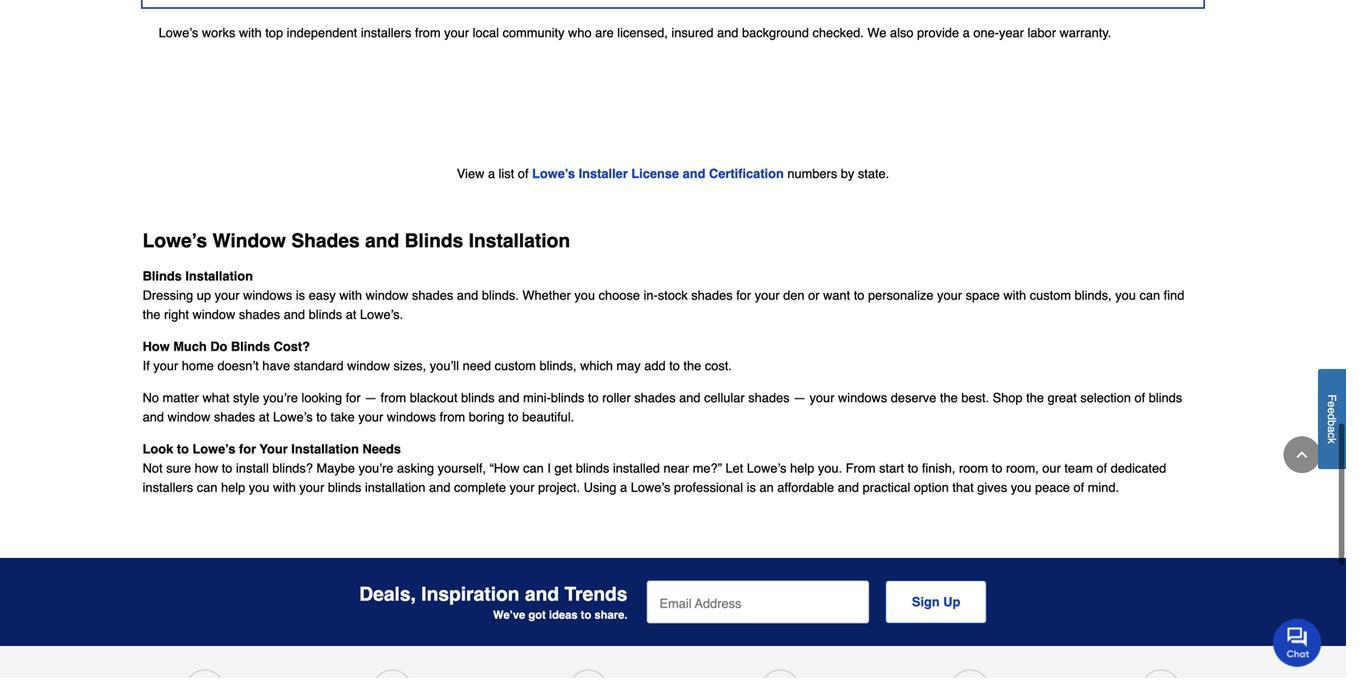 Task type: describe. For each thing, give the bounding box(es) containing it.
Email Address email field
[[647, 581, 870, 624]]

installer
[[579, 166, 628, 181]]

who
[[568, 25, 592, 40]]

project.
[[538, 481, 580, 495]]

cellular
[[704, 391, 745, 406]]

standard
[[294, 359, 344, 374]]

share.
[[595, 609, 628, 622]]

to left the roller
[[588, 391, 599, 406]]

up
[[197, 288, 211, 303]]

mini-
[[523, 391, 551, 406]]

works
[[202, 25, 235, 40]]

with left top
[[239, 25, 262, 40]]

style
[[233, 391, 260, 406]]

licensed,
[[617, 25, 668, 40]]

deals,
[[359, 584, 416, 606]]

of right list
[[518, 166, 529, 181]]

the inside "blinds installation dressing up your windows is easy with window shades and blinds. whether you choose in-stock shades for your den or want to personalize your space with custom blinds, you can find the right window shades and blinds at lowe's."
[[143, 308, 160, 322]]

take
[[331, 410, 355, 425]]

of up mind.
[[1097, 461, 1107, 476]]

to right boring
[[508, 410, 519, 425]]

start
[[879, 461, 904, 476]]

blinds, inside "blinds installation dressing up your windows is easy with window shades and blinds. whether you choose in-stock shades for your den or want to personalize your space with custom blinds, you can find the right window shades and blinds at lowe's."
[[1075, 288, 1112, 303]]

and right insured
[[717, 25, 739, 40]]

lowe's installer license and certification link
[[532, 166, 784, 181]]

do
[[210, 340, 227, 354]]

an
[[760, 481, 774, 495]]

blinds inside how much do blinds cost? if your home doesn't have standard window sizes, you'll need custom blinds, which may add to the cost.
[[231, 340, 270, 354]]

license
[[632, 166, 679, 181]]

lowe's down installed
[[631, 481, 671, 495]]

room
[[959, 461, 988, 476]]

2 e from the top
[[1326, 408, 1339, 414]]

sign up form
[[647, 581, 987, 624]]

provide
[[917, 25, 959, 40]]

matter
[[163, 391, 199, 406]]

and down no
[[143, 410, 164, 425]]

shades up the cost?
[[239, 308, 280, 322]]

and left blinds. on the left top of page
[[457, 288, 478, 303]]

install
[[236, 461, 269, 476]]

complete
[[454, 481, 506, 495]]

installers inside 'look to lowe's for your installation needs not sure how to install blinds? maybe you're asking yourself, "how can i get blinds installed near me?" let lowe's help you. from start to finish, room to room, our team of dedicated installers can help you with your blinds installation and complete your project. using a lowe's professional is an affordable and practical option that gives you peace of mind.'
[[143, 481, 193, 495]]

you.
[[818, 461, 842, 476]]

blinds installation dressing up your windows is easy with window shades and blinds. whether you choose in-stock shades for your den or want to personalize your space with custom blinds, you can find the right window shades and blinds at lowe's.
[[143, 269, 1185, 322]]

look
[[143, 442, 173, 457]]

you down the room,
[[1011, 481, 1032, 495]]

me?"
[[693, 461, 722, 476]]

dedicated
[[1111, 461, 1167, 476]]

no matter what style you're looking for — from blackout blinds and mini-blinds to roller shades and cellular shades — your windows deserve the best. shop the great selection of blinds and window shades at lowe's to take your windows from boring to beautiful.
[[143, 391, 1183, 425]]

sizes,
[[394, 359, 426, 374]]

installation
[[365, 481, 426, 495]]

easy
[[309, 288, 336, 303]]

boring
[[469, 410, 505, 425]]

your left den
[[755, 288, 780, 303]]

the inside how much do blinds cost? if your home doesn't have standard window sizes, you'll need custom blinds, which may add to the cost.
[[684, 359, 701, 374]]

community
[[503, 25, 565, 40]]

no
[[143, 391, 159, 406]]

and right shades
[[365, 230, 399, 252]]

which
[[580, 359, 613, 374]]

want
[[823, 288, 850, 303]]

1 vertical spatial from
[[381, 391, 406, 406]]

peace
[[1035, 481, 1070, 495]]

and down from
[[838, 481, 859, 495]]

our
[[1043, 461, 1061, 476]]

den
[[783, 288, 805, 303]]

you down install
[[249, 481, 270, 495]]

in-
[[644, 288, 658, 303]]

window inside how much do blinds cost? if your home doesn't have standard window sizes, you'll need custom blinds, which may add to the cost.
[[347, 359, 390, 374]]

sign up button
[[886, 581, 987, 624]]

team
[[1065, 461, 1093, 476]]

installation for your
[[291, 442, 359, 457]]

and left cellular
[[679, 391, 701, 406]]

scroll to top element
[[1284, 437, 1321, 474]]

let
[[726, 461, 744, 476]]

"how
[[490, 461, 520, 476]]

needs
[[363, 442, 401, 457]]

affordable
[[778, 481, 834, 495]]

lowe's credit center image
[[569, 670, 609, 679]]

sign
[[912, 595, 940, 610]]

shades right 'stock'
[[691, 288, 733, 303]]

and left mini-
[[498, 391, 520, 406]]

if
[[143, 359, 150, 374]]

how
[[195, 461, 218, 476]]

for inside "blinds installation dressing up your windows is easy with window shades and blinds. whether you choose in-stock shades for your den or want to personalize your space with custom blinds, you can find the right window shades and blinds at lowe's."
[[736, 288, 751, 303]]

and up the cost?
[[284, 308, 305, 322]]

2 vertical spatial windows
[[387, 410, 436, 425]]

d
[[1326, 414, 1339, 421]]

your right up
[[215, 288, 240, 303]]

for inside 'look to lowe's for your installation needs not sure how to install blinds? maybe you're asking yourself, "how can i get blinds installed near me?" let lowe's help you. from start to finish, room to room, our team of dedicated installers can help you with your blinds installation and complete your project. using a lowe's professional is an affordable and practical option that gives you peace of mind.'
[[239, 442, 256, 457]]

we
[[868, 25, 887, 40]]

i
[[547, 461, 551, 476]]

find
[[1164, 288, 1185, 303]]

cost.
[[705, 359, 732, 374]]

can inside "blinds installation dressing up your windows is easy with window shades and blinds. whether you choose in-stock shades for your den or want to personalize your space with custom blinds, you can find the right window shades and blinds at lowe's."
[[1140, 288, 1161, 303]]

lowe's right list
[[532, 166, 575, 181]]

you're inside no matter what style you're looking for — from blackout blinds and mini-blinds to roller shades and cellular shades — your windows deserve the best. shop the great selection of blinds and window shades at lowe's to take your windows from boring to beautiful.
[[263, 391, 298, 406]]

b
[[1326, 421, 1339, 427]]

mind.
[[1088, 481, 1119, 495]]

inspiration
[[421, 584, 520, 606]]

shades down style
[[214, 410, 255, 425]]

custom inside "blinds installation dressing up your windows is easy with window shades and blinds. whether you choose in-stock shades for your den or want to personalize your space with custom blinds, you can find the right window shades and blinds at lowe's."
[[1030, 288, 1071, 303]]

sure
[[166, 461, 191, 476]]

room,
[[1006, 461, 1039, 476]]

a inside button
[[1326, 427, 1339, 433]]

are
[[595, 25, 614, 40]]

have
[[262, 359, 290, 374]]

a left one-
[[963, 25, 970, 40]]

shades up how much do blinds cost? if your home doesn't have standard window sizes, you'll need custom blinds, which may add to the cost. at bottom
[[412, 288, 453, 303]]

is inside "blinds installation dressing up your windows is easy with window shades and blinds. whether you choose in-stock shades for your den or want to personalize your space with custom blinds, you can find the right window shades and blinds at lowe's."
[[296, 288, 305, 303]]

numbers
[[788, 166, 837, 181]]

shades right cellular
[[748, 391, 790, 406]]

get
[[555, 461, 572, 476]]

and right license
[[683, 166, 706, 181]]

may
[[617, 359, 641, 374]]

to down looking
[[316, 410, 327, 425]]

not
[[143, 461, 163, 476]]

best.
[[962, 391, 989, 406]]

also
[[890, 25, 914, 40]]

year
[[999, 25, 1024, 40]]

to up the gives
[[992, 461, 1003, 476]]

installation for blinds
[[469, 230, 570, 252]]

gives
[[978, 481, 1008, 495]]

lowe's.
[[360, 308, 403, 322]]

view
[[457, 166, 484, 181]]

is inside 'look to lowe's for your installation needs not sure how to install blinds? maybe you're asking yourself, "how can i get blinds installed near me?" let lowe's help you. from start to finish, room to room, our team of dedicated installers can help you with your blinds installation and complete your project. using a lowe's professional is an affordable and practical option that gives you peace of mind.'
[[747, 481, 756, 495]]

selection
[[1081, 391, 1131, 406]]

option
[[914, 481, 949, 495]]

your down blinds?
[[299, 481, 324, 495]]

from
[[846, 461, 876, 476]]

and down yourself,
[[429, 481, 451, 495]]

personalize
[[868, 288, 934, 303]]

lowe's works with top independent installers from your local community who are licensed, insured and background checked. we also provide a one-year labor warranty.
[[159, 25, 1112, 40]]



Task type: vqa. For each thing, say whether or not it's contained in the screenshot.
flag Image
no



Task type: locate. For each thing, give the bounding box(es) containing it.
1 vertical spatial custom
[[495, 359, 536, 374]]

blinds up dressing
[[143, 269, 182, 284]]

with right easy in the top of the page
[[339, 288, 362, 303]]

to right start
[[908, 461, 919, 476]]

certification
[[709, 166, 784, 181]]

lowe's window shades and blinds installation
[[143, 230, 570, 252]]

great
[[1048, 391, 1077, 406]]

0 vertical spatial for
[[736, 288, 751, 303]]

home
[[182, 359, 214, 374]]

— right looking
[[364, 391, 377, 406]]

sign up
[[912, 595, 961, 610]]

that
[[953, 481, 974, 495]]

windows inside "blinds installation dressing up your windows is easy with window shades and blinds. whether you choose in-stock shades for your den or want to personalize your space with custom blinds, you can find the right window shades and blinds at lowe's."
[[243, 288, 292, 303]]

1 horizontal spatial custom
[[1030, 288, 1071, 303]]

with down blinds?
[[273, 481, 296, 495]]

how much do blinds cost? if your home doesn't have standard window sizes, you'll need custom blinds, which may add to the cost.
[[143, 340, 732, 374]]

2 vertical spatial blinds
[[231, 340, 270, 354]]

a left list
[[488, 166, 495, 181]]

0 vertical spatial help
[[790, 461, 815, 476]]

near
[[664, 461, 689, 476]]

blinds up using
[[576, 461, 610, 476]]

blinds up beautiful.
[[551, 391, 585, 406]]

1 vertical spatial blinds
[[143, 269, 182, 284]]

is
[[296, 288, 305, 303], [747, 481, 756, 495]]

chat invite button image
[[1274, 619, 1322, 668]]

of right selection
[[1135, 391, 1146, 406]]

1 vertical spatial for
[[346, 391, 361, 406]]

lowe's inside no matter what style you're looking for — from blackout blinds and mini-blinds to roller shades and cellular shades — your windows deserve the best. shop the great selection of blinds and window shades at lowe's to take your windows from boring to beautiful.
[[273, 410, 313, 425]]

using
[[584, 481, 617, 495]]

for up take
[[346, 391, 361, 406]]

installation services image
[[950, 670, 990, 679]]

for
[[736, 288, 751, 303], [346, 391, 361, 406], [239, 442, 256, 457]]

0 horizontal spatial help
[[221, 481, 245, 495]]

blinds.
[[482, 288, 519, 303]]

your right if
[[153, 359, 178, 374]]

0 vertical spatial windows
[[243, 288, 292, 303]]

of down "team"
[[1074, 481, 1085, 495]]

by
[[841, 166, 855, 181]]

window
[[212, 230, 286, 252]]

0 horizontal spatial installation
[[185, 269, 253, 284]]

blinds down easy in the top of the page
[[309, 308, 342, 322]]

you'll
[[430, 359, 459, 374]]

0 horizontal spatial is
[[296, 288, 305, 303]]

1 vertical spatial at
[[259, 410, 270, 425]]

windows left "deserve"
[[838, 391, 887, 406]]

blinds right selection
[[1149, 391, 1183, 406]]

your up you.
[[810, 391, 835, 406]]

e up b on the bottom of page
[[1326, 408, 1339, 414]]

lowe's up dressing
[[143, 230, 207, 252]]

1 horizontal spatial —
[[793, 391, 806, 406]]

from down sizes,
[[381, 391, 406, 406]]

shades down add
[[634, 391, 676, 406]]

help down install
[[221, 481, 245, 495]]

0 vertical spatial you're
[[263, 391, 298, 406]]

1 vertical spatial installation
[[185, 269, 253, 284]]

of
[[518, 166, 529, 181], [1135, 391, 1146, 406], [1097, 461, 1107, 476], [1074, 481, 1085, 495]]

your
[[260, 442, 288, 457]]

2 horizontal spatial windows
[[838, 391, 887, 406]]

is left easy in the top of the page
[[296, 288, 305, 303]]

the left best.
[[940, 391, 958, 406]]

of inside no matter what style you're looking for — from blackout blinds and mini-blinds to roller shades and cellular shades — your windows deserve the best. shop the great selection of blinds and window shades at lowe's to take your windows from boring to beautiful.
[[1135, 391, 1146, 406]]

state.
[[858, 166, 890, 181]]

at inside "blinds installation dressing up your windows is easy with window shades and blinds. whether you choose in-stock shades for your den or want to personalize your space with custom blinds, you can find the right window shades and blinds at lowe's."
[[346, 308, 357, 322]]

whether
[[523, 288, 571, 303]]

1 vertical spatial windows
[[838, 391, 887, 406]]

can left find
[[1140, 288, 1161, 303]]

lowe's up how
[[193, 442, 236, 457]]

chevron up image
[[1294, 447, 1310, 463]]

deals, inspiration and trends we've got ideas to share.
[[359, 584, 628, 622]]

2 horizontal spatial can
[[1140, 288, 1161, 303]]

shop
[[993, 391, 1023, 406]]

blinds,
[[1075, 288, 1112, 303], [540, 359, 577, 374]]

you're inside 'look to lowe's for your installation needs not sure how to install blinds? maybe you're asking yourself, "how can i get blinds installed near me?" let lowe's help you. from start to finish, room to room, our team of dedicated installers can help you with your blinds installation and complete your project. using a lowe's professional is an affordable and practical option that gives you peace of mind.'
[[359, 461, 394, 476]]

your inside how much do blinds cost? if your home doesn't have standard window sizes, you'll need custom blinds, which may add to the cost.
[[153, 359, 178, 374]]

lowe's up 'an' on the bottom right of the page
[[747, 461, 787, 476]]

0 horizontal spatial at
[[259, 410, 270, 425]]

0 horizontal spatial can
[[197, 481, 217, 495]]

looking
[[302, 391, 342, 406]]

a up k
[[1326, 427, 1339, 433]]

2 vertical spatial can
[[197, 481, 217, 495]]

installation up blinds. on the left top of page
[[469, 230, 570, 252]]

installation up maybe
[[291, 442, 359, 457]]

e
[[1326, 402, 1339, 408], [1326, 408, 1339, 414]]

background
[[742, 25, 809, 40]]

0 horizontal spatial blinds,
[[540, 359, 577, 374]]

can left i
[[523, 461, 544, 476]]

2 — from the left
[[793, 391, 806, 406]]

to right ideas
[[581, 609, 591, 622]]

to inside how much do blinds cost? if your home doesn't have standard window sizes, you'll need custom blinds, which may add to the cost.
[[669, 359, 680, 374]]

0 horizontal spatial —
[[364, 391, 377, 406]]

the left the right
[[143, 308, 160, 322]]

1 vertical spatial you're
[[359, 461, 394, 476]]

a inside 'look to lowe's for your installation needs not sure how to install blinds? maybe you're asking yourself, "how can i get blinds installed near me?" let lowe's help you. from start to finish, room to room, our team of dedicated installers can help you with your blinds installation and complete your project. using a lowe's professional is an affordable and practical option that gives you peace of mind.'
[[620, 481, 627, 495]]

1 horizontal spatial can
[[523, 461, 544, 476]]

e up 'd'
[[1326, 402, 1339, 408]]

dressing
[[143, 288, 193, 303]]

at left 'lowe's.'
[[346, 308, 357, 322]]

window inside no matter what style you're looking for — from blackout blinds and mini-blinds to roller shades and cellular shades — your windows deserve the best. shop the great selection of blinds and window shades at lowe's to take your windows from boring to beautiful.
[[168, 410, 210, 425]]

shades
[[412, 288, 453, 303], [691, 288, 733, 303], [239, 308, 280, 322], [634, 391, 676, 406], [748, 391, 790, 406], [214, 410, 255, 425]]

your down "how
[[510, 481, 535, 495]]

k
[[1326, 439, 1339, 444]]

is left 'an' on the bottom right of the page
[[747, 481, 756, 495]]

at inside no matter what style you're looking for — from blackout blinds and mini-blinds to roller shades and cellular shades — your windows deserve the best. shop the great selection of blinds and window shades at lowe's to take your windows from boring to beautiful.
[[259, 410, 270, 425]]

1 horizontal spatial for
[[346, 391, 361, 406]]

how
[[143, 340, 170, 354]]

installers right independent
[[361, 25, 412, 40]]

1 horizontal spatial is
[[747, 481, 756, 495]]

space
[[966, 288, 1000, 303]]

from down 'blackout'
[[440, 410, 465, 425]]

installation inside "blinds installation dressing up your windows is easy with window shades and blinds. whether you choose in-stock shades for your den or want to personalize your space with custom blinds, you can find the right window shades and blinds at lowe's."
[[185, 269, 253, 284]]

blinds
[[405, 230, 463, 252], [143, 269, 182, 284], [231, 340, 270, 354]]

you left choose
[[575, 288, 595, 303]]

2 vertical spatial from
[[440, 410, 465, 425]]

with right space
[[1004, 288, 1027, 303]]

0 horizontal spatial you're
[[263, 391, 298, 406]]

blinds, inside how much do blinds cost? if your home doesn't have standard window sizes, you'll need custom blinds, which may add to the cost.
[[540, 359, 577, 374]]

0 horizontal spatial windows
[[243, 288, 292, 303]]

your left local
[[444, 25, 469, 40]]

and
[[717, 25, 739, 40], [683, 166, 706, 181], [365, 230, 399, 252], [457, 288, 478, 303], [284, 308, 305, 322], [498, 391, 520, 406], [679, 391, 701, 406], [143, 410, 164, 425], [429, 481, 451, 495], [838, 481, 859, 495], [525, 584, 559, 606]]

to
[[854, 288, 865, 303], [669, 359, 680, 374], [588, 391, 599, 406], [316, 410, 327, 425], [508, 410, 519, 425], [177, 442, 189, 457], [222, 461, 232, 476], [908, 461, 919, 476], [992, 461, 1003, 476], [581, 609, 591, 622]]

window down matter
[[168, 410, 210, 425]]

lowe's
[[159, 25, 198, 40], [532, 166, 575, 181], [143, 230, 207, 252], [273, 410, 313, 425], [193, 442, 236, 457], [747, 461, 787, 476], [631, 481, 671, 495]]

f
[[1326, 395, 1339, 402]]

and up "got"
[[525, 584, 559, 606]]

blinds down maybe
[[328, 481, 361, 495]]

lowe's app image
[[1141, 670, 1182, 679]]

custom right space
[[1030, 288, 1071, 303]]

custom
[[1030, 288, 1071, 303], [495, 359, 536, 374]]

2 horizontal spatial blinds
[[405, 230, 463, 252]]

yourself,
[[438, 461, 486, 476]]

installers down sure
[[143, 481, 193, 495]]

stock
[[658, 288, 688, 303]]

1 horizontal spatial windows
[[387, 410, 436, 425]]

0 vertical spatial blinds,
[[1075, 288, 1112, 303]]

the left the great
[[1026, 391, 1044, 406]]

and inside deals, inspiration and trends we've got ideas to share.
[[525, 584, 559, 606]]

one-
[[974, 25, 999, 40]]

your right take
[[358, 410, 383, 425]]

blinds down view
[[405, 230, 463, 252]]

1 horizontal spatial installation
[[291, 442, 359, 457]]

practical
[[863, 481, 911, 495]]

your left space
[[937, 288, 962, 303]]

deserve
[[891, 391, 937, 406]]

finish,
[[922, 461, 956, 476]]

0 vertical spatial blinds
[[405, 230, 463, 252]]

1 horizontal spatial help
[[790, 461, 815, 476]]

the left cost.
[[684, 359, 701, 374]]

lowe's left works
[[159, 25, 198, 40]]

with inside 'look to lowe's for your installation needs not sure how to install blinds? maybe you're asking yourself, "how can i get blinds installed near me?" let lowe's help you. from start to finish, room to room, our team of dedicated installers can help you with your blinds installation and complete your project. using a lowe's professional is an affordable and practical option that gives you peace of mind.'
[[273, 481, 296, 495]]

can down how
[[197, 481, 217, 495]]

1 vertical spatial blinds,
[[540, 359, 577, 374]]

local
[[473, 25, 499, 40]]

choose
[[599, 288, 640, 303]]

c
[[1326, 433, 1339, 439]]

0 vertical spatial can
[[1140, 288, 1161, 303]]

1 e from the top
[[1326, 402, 1339, 408]]

to right want
[[854, 288, 865, 303]]

at down style
[[259, 410, 270, 425]]

much
[[173, 340, 207, 354]]

blinds
[[309, 308, 342, 322], [461, 391, 495, 406], [551, 391, 585, 406], [1149, 391, 1183, 406], [576, 461, 610, 476], [328, 481, 361, 495]]

for up install
[[239, 442, 256, 457]]

windows
[[243, 288, 292, 303], [838, 391, 887, 406], [387, 410, 436, 425]]

for inside no matter what style you're looking for — from blackout blinds and mini-blinds to roller shades and cellular shades — your windows deserve the best. shop the great selection of blinds and window shades at lowe's to take your windows from boring to beautiful.
[[346, 391, 361, 406]]

beautiful.
[[522, 410, 574, 425]]

blinds inside "blinds installation dressing up your windows is easy with window shades and blinds. whether you choose in-stock shades for your den or want to personalize your space with custom blinds, you can find the right window shades and blinds at lowe's."
[[143, 269, 182, 284]]

to right how
[[222, 461, 232, 476]]

windows left easy in the top of the page
[[243, 288, 292, 303]]

to up sure
[[177, 442, 189, 457]]

1 horizontal spatial blinds,
[[1075, 288, 1112, 303]]

insured
[[672, 25, 714, 40]]

1 vertical spatial can
[[523, 461, 544, 476]]

contact us & faq image
[[185, 670, 225, 679]]

top
[[265, 25, 283, 40]]

you're down have
[[263, 391, 298, 406]]

maybe
[[317, 461, 355, 476]]

blinds?
[[272, 461, 313, 476]]

from
[[415, 25, 441, 40], [381, 391, 406, 406], [440, 410, 465, 425]]

to inside "blinds installation dressing up your windows is easy with window shades and blinds. whether you choose in-stock shades for your den or want to personalize your space with custom blinds, you can find the right window shades and blinds at lowe's."
[[854, 288, 865, 303]]

f e e d b a c k
[[1326, 395, 1339, 444]]

a down installed
[[620, 481, 627, 495]]

what
[[203, 391, 230, 406]]

0 horizontal spatial for
[[239, 442, 256, 457]]

list
[[499, 166, 514, 181]]

or
[[808, 288, 820, 303]]

installation up up
[[185, 269, 253, 284]]

1 vertical spatial installers
[[143, 481, 193, 495]]

1 vertical spatial is
[[747, 481, 756, 495]]

order status image
[[372, 670, 412, 679]]

1 — from the left
[[364, 391, 377, 406]]

cost?
[[274, 340, 310, 354]]

0 vertical spatial from
[[415, 25, 441, 40]]

2 vertical spatial for
[[239, 442, 256, 457]]

installers
[[361, 25, 412, 40], [143, 481, 193, 495]]

0 horizontal spatial blinds
[[143, 269, 182, 284]]

0 vertical spatial is
[[296, 288, 305, 303]]

window up 'lowe's.'
[[366, 288, 409, 303]]

0 vertical spatial installation
[[469, 230, 570, 252]]

2 horizontal spatial installation
[[469, 230, 570, 252]]

roller
[[602, 391, 631, 406]]

to inside deals, inspiration and trends we've got ideas to share.
[[581, 609, 591, 622]]

0 horizontal spatial installers
[[143, 481, 193, 495]]

we've
[[493, 609, 525, 622]]

right
[[164, 308, 189, 322]]

trends
[[565, 584, 628, 606]]

for left den
[[736, 288, 751, 303]]

from left local
[[415, 25, 441, 40]]

windows down 'blackout'
[[387, 410, 436, 425]]

gift cards image
[[760, 670, 800, 679]]

help up affordable
[[790, 461, 815, 476]]

2 vertical spatial installation
[[291, 442, 359, 457]]

1 horizontal spatial at
[[346, 308, 357, 322]]

window down up
[[193, 308, 235, 322]]

0 vertical spatial at
[[346, 308, 357, 322]]

installation
[[469, 230, 570, 252], [185, 269, 253, 284], [291, 442, 359, 457]]

custom right need
[[495, 359, 536, 374]]

0 horizontal spatial custom
[[495, 359, 536, 374]]

installation inside 'look to lowe's for your installation needs not sure how to install blinds? maybe you're asking yourself, "how can i get blinds installed near me?" let lowe's help you. from start to finish, room to room, our team of dedicated installers can help you with your blinds installation and complete your project. using a lowe's professional is an affordable and practical option that gives you peace of mind.'
[[291, 442, 359, 457]]

custom inside how much do blinds cost? if your home doesn't have standard window sizes, you'll need custom blinds, which may add to the cost.
[[495, 359, 536, 374]]

independent
[[287, 25, 357, 40]]

0 vertical spatial installers
[[361, 25, 412, 40]]

1 horizontal spatial installers
[[361, 25, 412, 40]]

you left find
[[1116, 288, 1136, 303]]

blinds up boring
[[461, 391, 495, 406]]

f e e d b a c k button
[[1318, 370, 1346, 470]]

window left sizes,
[[347, 359, 390, 374]]

1 horizontal spatial blinds
[[231, 340, 270, 354]]

blinds inside "blinds installation dressing up your windows is easy with window shades and blinds. whether you choose in-stock shades for your den or want to personalize your space with custom blinds, you can find the right window shades and blinds at lowe's."
[[309, 308, 342, 322]]

ideas
[[549, 609, 578, 622]]

0 vertical spatial custom
[[1030, 288, 1071, 303]]

1 vertical spatial help
[[221, 481, 245, 495]]

1 horizontal spatial you're
[[359, 461, 394, 476]]

2 horizontal spatial for
[[736, 288, 751, 303]]



